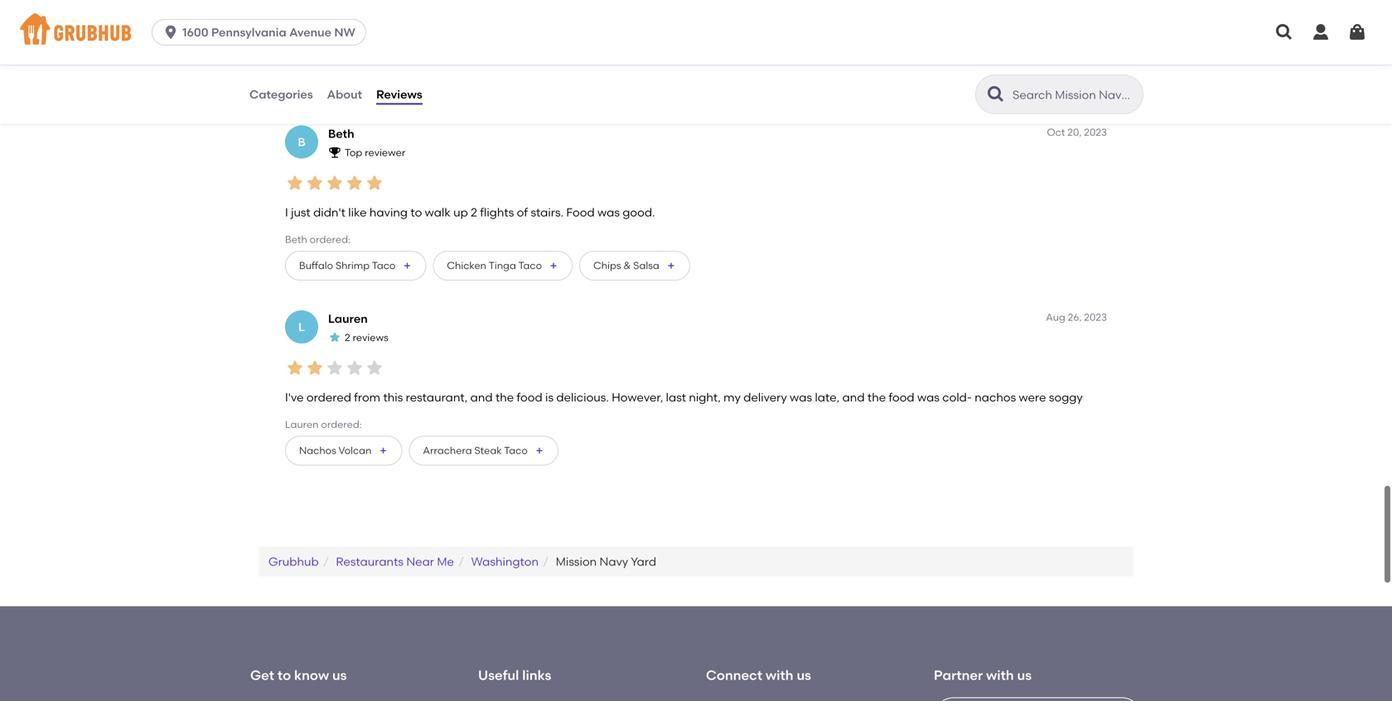 Task type: vqa. For each thing, say whether or not it's contained in the screenshot.
the Harbeson
no



Task type: describe. For each thing, give the bounding box(es) containing it.
reviews button
[[375, 65, 423, 124]]

having
[[369, 205, 408, 219]]

i've
[[285, 391, 304, 405]]

volcan
[[339, 445, 372, 457]]

26,
[[1068, 312, 1082, 324]]

beth for beth
[[328, 127, 354, 141]]

1600 pennsylvania avenue nw
[[182, 25, 355, 39]]

chicken tinga taco button
[[433, 251, 573, 281]]

beth for beth ordered:
[[285, 234, 307, 246]]

2 reviews
[[345, 332, 388, 344]]

grubhub link
[[268, 555, 319, 569]]

is
[[545, 391, 554, 405]]

connect
[[706, 668, 762, 684]]

my
[[724, 391, 741, 405]]

nw
[[334, 25, 355, 39]]

lauren ordered:
[[285, 419, 362, 431]]

top
[[345, 147, 362, 159]]

restaurants near me
[[336, 555, 454, 569]]

cold-
[[942, 391, 972, 405]]

were
[[1019, 391, 1046, 405]]

1 vertical spatial 2
[[345, 332, 350, 344]]

partner with us
[[934, 668, 1032, 684]]

chips
[[593, 260, 621, 272]]

salsa
[[633, 260, 659, 272]]

aug 26, 2023
[[1046, 312, 1107, 324]]

with for connect
[[766, 668, 794, 684]]

like
[[348, 205, 367, 219]]

svg image
[[1274, 22, 1294, 42]]

get to know us
[[250, 668, 347, 684]]

reviews
[[376, 87, 422, 101]]

us for connect with us
[[797, 668, 811, 684]]

nachos volcan button
[[285, 436, 402, 466]]

lauren for lauren
[[328, 312, 368, 326]]

connect with us
[[706, 668, 811, 684]]

mission navy yard
[[556, 555, 656, 569]]

i
[[285, 205, 288, 219]]

late,
[[815, 391, 840, 405]]

grubhub
[[268, 555, 319, 569]]

yard
[[631, 555, 656, 569]]

know
[[294, 668, 329, 684]]

reviewer
[[365, 147, 405, 159]]

restaurants
[[336, 555, 404, 569]]

night,
[[689, 391, 721, 405]]

buffalo shrimp taco button
[[285, 251, 426, 281]]

ordered: for didn't
[[310, 234, 350, 246]]

stairs.
[[531, 205, 564, 219]]

1 vertical spatial to
[[277, 668, 291, 684]]

links
[[522, 668, 551, 684]]

oct
[[1047, 126, 1065, 138]]

delicious.
[[556, 391, 609, 405]]

buffalo
[[299, 260, 333, 272]]

nachos
[[975, 391, 1016, 405]]

good.
[[623, 205, 655, 219]]

washington link
[[471, 555, 539, 569]]

delivery
[[744, 391, 787, 405]]

near
[[406, 555, 434, 569]]

1 food from the left
[[517, 391, 543, 405]]

useful links
[[478, 668, 551, 684]]

top reviewer
[[345, 147, 405, 159]]

chips & salsa
[[593, 260, 659, 272]]

1 us from the left
[[332, 668, 347, 684]]

arrachera
[[423, 445, 472, 457]]

0 horizontal spatial was
[[597, 205, 620, 219]]

restaurant,
[[406, 391, 468, 405]]

however,
[[612, 391, 663, 405]]

trophy icon image
[[328, 146, 341, 159]]

&
[[623, 260, 631, 272]]

oct 20, 2023
[[1047, 126, 1107, 138]]

food
[[566, 205, 595, 219]]

partner
[[934, 668, 983, 684]]

main navigation navigation
[[0, 0, 1392, 65]]

of
[[517, 205, 528, 219]]

from
[[354, 391, 380, 405]]

1600
[[182, 25, 208, 39]]

ratings
[[305, 25, 344, 39]]

l
[[298, 320, 305, 334]]

i've ordered from this restaurant, and the food is delicious. however, last night, my delivery was late, and the food was cold- nachos were soggy
[[285, 391, 1083, 405]]

search icon image
[[986, 85, 1006, 104]]

svg image inside 1600 pennsylvania avenue nw button
[[163, 24, 179, 41]]

lauren for lauren ordered:
[[285, 419, 319, 431]]

chicken tinga taco
[[447, 260, 542, 272]]

pennsylvania
[[211, 25, 287, 39]]

last
[[666, 391, 686, 405]]



Task type: locate. For each thing, give the bounding box(es) containing it.
1 vertical spatial 2023
[[1084, 312, 1107, 324]]

plus icon image inside arrachera steak taco button
[[534, 446, 544, 456]]

i just didn't like having to walk up 2 flights of stairs.  food was good.
[[285, 205, 655, 219]]

Search Mission Navy Yard search field
[[1011, 87, 1138, 103]]

1 horizontal spatial the
[[868, 391, 886, 405]]

2 2023 from the top
[[1084, 312, 1107, 324]]

1 horizontal spatial beth
[[328, 127, 354, 141]]

2 horizontal spatial us
[[1017, 668, 1032, 684]]

2023 for i just didn't like having to walk up 2 flights of stairs.  food was good.
[[1084, 126, 1107, 138]]

0 horizontal spatial to
[[277, 668, 291, 684]]

us right partner
[[1017, 668, 1032, 684]]

20,
[[1068, 126, 1082, 138]]

was left late,
[[790, 391, 812, 405]]

taco for the
[[504, 445, 528, 457]]

ordered: for from
[[321, 419, 362, 431]]

me
[[437, 555, 454, 569]]

and right late,
[[842, 391, 865, 405]]

1 vertical spatial lauren
[[285, 419, 319, 431]]

just
[[291, 205, 311, 219]]

the right late,
[[868, 391, 886, 405]]

and
[[470, 391, 493, 405], [842, 391, 865, 405]]

about button
[[326, 65, 363, 124]]

plus icon image for arrachera steak taco
[[534, 446, 544, 456]]

0 horizontal spatial beth
[[285, 234, 307, 246]]

plus icon image for nachos volcan
[[378, 446, 388, 456]]

0 vertical spatial 2
[[471, 205, 477, 219]]

svg image
[[1311, 22, 1331, 42], [1347, 22, 1367, 42], [163, 24, 179, 41]]

1 the from the left
[[495, 391, 514, 405]]

food
[[517, 391, 543, 405], [889, 391, 915, 405]]

mission
[[556, 555, 597, 569]]

to right 'get'
[[277, 668, 291, 684]]

0 horizontal spatial and
[[470, 391, 493, 405]]

2 horizontal spatial was
[[917, 391, 940, 405]]

plus icon image
[[402, 261, 412, 271], [549, 261, 559, 271], [666, 261, 676, 271], [378, 446, 388, 456], [534, 446, 544, 456]]

soggy
[[1049, 391, 1083, 405]]

1 vertical spatial beth
[[285, 234, 307, 246]]

was
[[597, 205, 620, 219], [790, 391, 812, 405], [917, 391, 940, 405]]

2 us from the left
[[797, 668, 811, 684]]

2023 right 26,
[[1084, 312, 1107, 324]]

2 and from the left
[[842, 391, 865, 405]]

0 vertical spatial 2023
[[1084, 126, 1107, 138]]

1 horizontal spatial and
[[842, 391, 865, 405]]

1 horizontal spatial 2
[[471, 205, 477, 219]]

with right partner
[[986, 668, 1014, 684]]

0 horizontal spatial us
[[332, 668, 347, 684]]

taco for walk
[[518, 260, 542, 272]]

ordered: up nachos volcan button
[[321, 419, 362, 431]]

and right restaurant,
[[470, 391, 493, 405]]

2 horizontal spatial svg image
[[1347, 22, 1367, 42]]

shrimp
[[336, 260, 370, 272]]

was left cold-
[[917, 391, 940, 405]]

was right food
[[597, 205, 620, 219]]

lauren
[[328, 312, 368, 326], [285, 419, 319, 431]]

reviews
[[353, 332, 388, 344]]

1 horizontal spatial food
[[889, 391, 915, 405]]

1 horizontal spatial svg image
[[1311, 22, 1331, 42]]

b
[[298, 135, 306, 149]]

2 food from the left
[[889, 391, 915, 405]]

ordered:
[[310, 234, 350, 246], [321, 419, 362, 431]]

2 left reviews
[[345, 332, 350, 344]]

didn't
[[313, 205, 346, 219]]

aug
[[1046, 312, 1065, 324]]

to left walk
[[410, 205, 422, 219]]

chips & salsa button
[[579, 251, 690, 281]]

plus icon image inside chicken tinga taco button
[[549, 261, 559, 271]]

2 right up
[[471, 205, 477, 219]]

2 with from the left
[[986, 668, 1014, 684]]

lauren down i've
[[285, 419, 319, 431]]

0 horizontal spatial svg image
[[163, 24, 179, 41]]

navy
[[600, 555, 628, 569]]

food left cold-
[[889, 391, 915, 405]]

1 vertical spatial ordered:
[[321, 419, 362, 431]]

plus icon image right volcan
[[378, 446, 388, 456]]

0 vertical spatial lauren
[[328, 312, 368, 326]]

0 horizontal spatial 2
[[345, 332, 350, 344]]

with right connect
[[766, 668, 794, 684]]

categories
[[249, 87, 313, 101]]

ordered: down 'didn't'
[[310, 234, 350, 246]]

washington
[[471, 555, 539, 569]]

arrachera steak taco button
[[409, 436, 558, 466]]

2 the from the left
[[868, 391, 886, 405]]

plus icon image right tinga
[[549, 261, 559, 271]]

1 horizontal spatial was
[[790, 391, 812, 405]]

plus icon image inside chips & salsa button
[[666, 261, 676, 271]]

lauren up 2 reviews
[[328, 312, 368, 326]]

us for partner with us
[[1017, 668, 1032, 684]]

1 horizontal spatial with
[[986, 668, 1014, 684]]

0 horizontal spatial food
[[517, 391, 543, 405]]

walk
[[425, 205, 451, 219]]

buffalo shrimp taco
[[299, 260, 396, 272]]

about
[[327, 87, 362, 101]]

steak
[[474, 445, 502, 457]]

us right connect
[[797, 668, 811, 684]]

taco right tinga
[[518, 260, 542, 272]]

arrachera steak taco
[[423, 445, 528, 457]]

beth up trophy icon
[[328, 127, 354, 141]]

0 horizontal spatial the
[[495, 391, 514, 405]]

useful
[[478, 668, 519, 684]]

0 vertical spatial ordered:
[[310, 234, 350, 246]]

ordered
[[306, 391, 351, 405]]

avenue
[[289, 25, 331, 39]]

taco right shrimp
[[372, 260, 396, 272]]

1 horizontal spatial to
[[410, 205, 422, 219]]

0 vertical spatial beth
[[328, 127, 354, 141]]

0 horizontal spatial with
[[766, 668, 794, 684]]

taco right steak
[[504, 445, 528, 457]]

the left is
[[495, 391, 514, 405]]

plus icon image right the salsa
[[666, 261, 676, 271]]

0 vertical spatial to
[[410, 205, 422, 219]]

1600 pennsylvania avenue nw button
[[152, 19, 373, 46]]

1 2023 from the top
[[1084, 126, 1107, 138]]

plus icon image for chicken tinga taco
[[549, 261, 559, 271]]

2
[[471, 205, 477, 219], [345, 332, 350, 344]]

categories button
[[249, 65, 314, 124]]

us right know
[[332, 668, 347, 684]]

food left is
[[517, 391, 543, 405]]

beth down just
[[285, 234, 307, 246]]

5
[[295, 25, 302, 39]]

plus icon image right shrimp
[[402, 261, 412, 271]]

flights
[[480, 205, 514, 219]]

1 horizontal spatial lauren
[[328, 312, 368, 326]]

2023 for i've ordered from this restaurant, and the food is delicious. however, last night, my delivery was late, and the food was cold- nachos were soggy
[[1084, 312, 1107, 324]]

tinga
[[489, 260, 516, 272]]

plus icon image for chips & salsa
[[666, 261, 676, 271]]

restaurants near me link
[[336, 555, 454, 569]]

star icon image
[[295, 0, 318, 19], [318, 0, 341, 19], [341, 0, 365, 19], [285, 173, 305, 193], [305, 173, 325, 193], [325, 173, 345, 193], [345, 173, 365, 193], [365, 173, 384, 193], [328, 331, 341, 344], [285, 358, 305, 378], [305, 358, 325, 378], [325, 358, 345, 378], [345, 358, 365, 378], [365, 358, 384, 378]]

plus icon image right steak
[[534, 446, 544, 456]]

up
[[453, 205, 468, 219]]

us
[[332, 668, 347, 684], [797, 668, 811, 684], [1017, 668, 1032, 684]]

plus icon image for buffalo shrimp taco
[[402, 261, 412, 271]]

nachos
[[299, 445, 336, 457]]

1 and from the left
[[470, 391, 493, 405]]

with for partner
[[986, 668, 1014, 684]]

5 ratings
[[295, 25, 344, 39]]

2023 right the '20,'
[[1084, 126, 1107, 138]]

with
[[766, 668, 794, 684], [986, 668, 1014, 684]]

chicken
[[447, 260, 486, 272]]

the
[[495, 391, 514, 405], [868, 391, 886, 405]]

beth ordered:
[[285, 234, 350, 246]]

get
[[250, 668, 274, 684]]

3 us from the left
[[1017, 668, 1032, 684]]

taco
[[372, 260, 396, 272], [518, 260, 542, 272], [504, 445, 528, 457]]

plus icon image inside buffalo shrimp taco button
[[402, 261, 412, 271]]

0 horizontal spatial lauren
[[285, 419, 319, 431]]

1 horizontal spatial us
[[797, 668, 811, 684]]

plus icon image inside nachos volcan button
[[378, 446, 388, 456]]

this
[[383, 391, 403, 405]]

nachos volcan
[[299, 445, 372, 457]]

1 with from the left
[[766, 668, 794, 684]]



